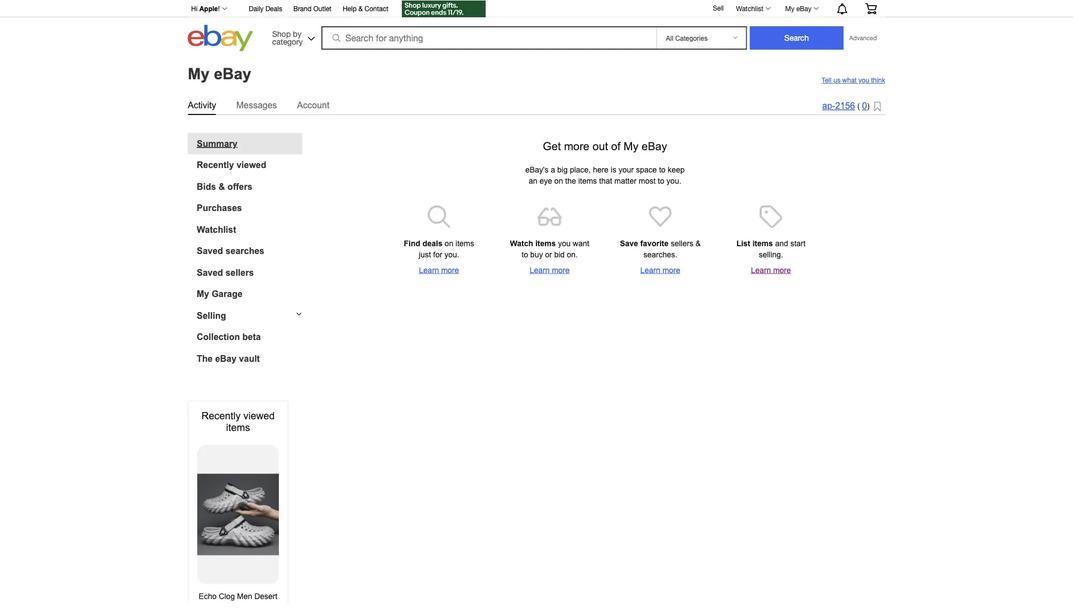 Task type: vqa. For each thing, say whether or not it's contained in the screenshot.
10
no



Task type: describe. For each thing, give the bounding box(es) containing it.
the ebay vault link
[[197, 354, 302, 364]]

items for on items just for you.
[[456, 239, 474, 248]]

or
[[545, 250, 552, 259]]

your
[[619, 165, 634, 174]]

on inside ebay's a big place, here is your space to keep an eye on the items that matter most to you.
[[554, 177, 563, 185]]

learn for just
[[419, 266, 439, 275]]

ap-2156 link
[[822, 101, 855, 111]]

!
[[218, 5, 220, 13]]

ebay's
[[525, 165, 549, 174]]

of
[[611, 140, 621, 153]]

space
[[636, 165, 657, 174]]

a
[[551, 165, 555, 174]]

daily deals
[[249, 5, 282, 13]]

by
[[293, 29, 302, 38]]

my ebay link
[[779, 2, 824, 15]]

advanced link
[[844, 27, 883, 49]]

category
[[272, 37, 303, 46]]

keep
[[668, 165, 685, 174]]

out
[[593, 140, 608, 153]]

messages
[[236, 100, 277, 110]]

save favorite
[[620, 239, 669, 248]]

my garage
[[197, 289, 243, 299]]

learn more for searches.
[[640, 266, 680, 275]]

collection
[[197, 332, 240, 342]]

for
[[433, 250, 442, 259]]

the
[[197, 354, 213, 364]]

the ebay vault
[[197, 354, 260, 364]]

eye
[[540, 177, 552, 185]]

save
[[620, 239, 638, 248]]

learn more for selling.
[[751, 266, 791, 275]]

bids & offers link
[[197, 182, 302, 192]]

hi apple !
[[191, 5, 220, 13]]

saved searches link
[[197, 246, 302, 257]]

contact
[[365, 5, 388, 13]]

)
[[867, 102, 870, 111]]

bids
[[197, 182, 216, 192]]

shop by category banner
[[185, 0, 885, 54]]

0
[[862, 101, 867, 111]]

outlet
[[313, 5, 332, 13]]

my ebay inside account navigation
[[785, 4, 812, 12]]

your shopping cart image
[[865, 3, 878, 14]]

learn more link for to
[[508, 265, 592, 276]]

what
[[843, 77, 857, 84]]

items inside ebay's a big place, here is your space to keep an eye on the items that matter most to you.
[[578, 177, 597, 185]]

hi
[[191, 5, 198, 13]]

you want to buy or bid on.
[[522, 239, 589, 259]]

shop
[[272, 29, 291, 38]]

saved for saved sellers
[[197, 268, 223, 278]]

daily
[[249, 5, 264, 13]]

garage
[[212, 289, 243, 299]]

items for watch items
[[535, 239, 556, 248]]

activity
[[188, 100, 216, 110]]

help
[[343, 5, 357, 13]]

saved for saved searches
[[197, 246, 223, 256]]

on items just for you.
[[419, 239, 474, 259]]

list items
[[737, 239, 773, 248]]

Search for anything text field
[[323, 27, 654, 49]]

favorite
[[640, 239, 669, 248]]

& for help
[[359, 5, 363, 13]]

selling.
[[759, 250, 783, 259]]

get more out of my ebay
[[543, 140, 667, 153]]

help & contact link
[[343, 3, 388, 15]]

tell us what you think
[[822, 77, 885, 84]]

0 horizontal spatial watchlist link
[[197, 225, 302, 235]]

the
[[565, 177, 576, 185]]

on.
[[567, 250, 578, 259]]

daily deals link
[[249, 3, 282, 15]]

echo
[[199, 593, 217, 601]]

& for sellers
[[696, 239, 701, 248]]

help & contact
[[343, 5, 388, 13]]

0 link
[[862, 101, 867, 111]]

watch
[[510, 239, 533, 248]]

searches.
[[643, 250, 677, 259]]

echo clog men desert link
[[197, 445, 279, 604]]

deals
[[423, 239, 443, 248]]

think
[[871, 77, 885, 84]]

recently viewed
[[197, 160, 266, 170]]

none submit inside shop by category 'banner'
[[750, 26, 844, 50]]

get
[[543, 140, 561, 153]]

learn more link for selling.
[[729, 265, 813, 276]]

learn for selling.
[[751, 266, 771, 275]]

& for bids
[[219, 182, 225, 192]]

my inside account navigation
[[785, 4, 795, 12]]

0 horizontal spatial sellers
[[226, 268, 254, 278]]

shop by category button
[[267, 25, 318, 49]]

my garage link
[[197, 289, 302, 300]]



Task type: locate. For each thing, give the bounding box(es) containing it.
big
[[557, 165, 568, 174]]

0 vertical spatial sellers
[[671, 239, 694, 248]]

0 vertical spatial on
[[554, 177, 563, 185]]

learn more down or
[[530, 266, 570, 275]]

saved searches
[[197, 246, 264, 256]]

brand outlet
[[293, 5, 332, 13]]

2 learn more link from the left
[[508, 265, 592, 276]]

recently viewed link
[[197, 160, 302, 171]]

1 vertical spatial sellers
[[226, 268, 254, 278]]

sellers
[[671, 239, 694, 248], [226, 268, 254, 278]]

1 horizontal spatial my ebay
[[785, 4, 812, 12]]

my ebay inside main content
[[188, 65, 251, 83]]

learn more down selling.
[[751, 266, 791, 275]]

deals
[[265, 5, 282, 13]]

ebay's a big place, here is your space to keep an eye on the items that matter most to you.
[[525, 165, 685, 185]]

2 saved from the top
[[197, 268, 223, 278]]

that
[[599, 177, 612, 185]]

us
[[834, 77, 841, 84]]

you. inside ebay's a big place, here is your space to keep an eye on the items that matter most to you.
[[667, 177, 681, 185]]

1 horizontal spatial you
[[859, 77, 869, 84]]

4 learn more from the left
[[751, 266, 791, 275]]

watchlist inside account navigation
[[736, 4, 764, 12]]

0 vertical spatial you.
[[667, 177, 681, 185]]

sell
[[713, 4, 724, 12]]

items inside on items just for you.
[[456, 239, 474, 248]]

ebay inside account navigation
[[797, 4, 812, 12]]

None submit
[[750, 26, 844, 50]]

recently for recently viewed items
[[202, 411, 241, 422]]

items for list items
[[753, 239, 773, 248]]

you. right for
[[445, 250, 459, 259]]

find
[[404, 239, 420, 248]]

collection beta link
[[197, 332, 302, 343]]

0 vertical spatial watchlist
[[736, 4, 764, 12]]

& right help
[[359, 5, 363, 13]]

summary
[[197, 139, 238, 149]]

watchlist link right sell
[[730, 2, 776, 15]]

brand
[[293, 5, 312, 13]]

and start selling.
[[759, 239, 806, 259]]

1 horizontal spatial &
[[359, 5, 363, 13]]

you. inside on items just for you.
[[445, 250, 459, 259]]

purchases link
[[197, 203, 302, 214]]

shop by category
[[272, 29, 303, 46]]

0 horizontal spatial on
[[445, 239, 453, 248]]

recently inside recently viewed items
[[202, 411, 241, 422]]

1 vertical spatial you.
[[445, 250, 459, 259]]

1 vertical spatial saved
[[197, 268, 223, 278]]

watchlist link
[[730, 2, 776, 15], [197, 225, 302, 235]]

watchlist right sell
[[736, 4, 764, 12]]

start
[[791, 239, 806, 248]]

0 vertical spatial watchlist link
[[730, 2, 776, 15]]

desert
[[254, 593, 278, 601]]

0 vertical spatial viewed
[[237, 160, 266, 170]]

bid
[[554, 250, 565, 259]]

selling
[[197, 311, 226, 321]]

1 horizontal spatial on
[[554, 177, 563, 185]]

most
[[639, 177, 656, 185]]

0 horizontal spatial watchlist
[[197, 225, 236, 235]]

get the coupon image
[[402, 1, 486, 17]]

saved up saved sellers
[[197, 246, 223, 256]]

3 learn more link from the left
[[619, 265, 702, 276]]

4 learn more link from the left
[[729, 265, 813, 276]]

on down big
[[554, 177, 563, 185]]

learn for searches.
[[640, 266, 660, 275]]

2 horizontal spatial &
[[696, 239, 701, 248]]

learn more link down selling.
[[729, 265, 813, 276]]

to down watch
[[522, 250, 528, 259]]

collection beta
[[197, 332, 261, 342]]

0 horizontal spatial you
[[558, 239, 571, 248]]

account link
[[297, 98, 329, 112]]

sellers & searches.
[[643, 239, 701, 259]]

1 vertical spatial &
[[219, 182, 225, 192]]

(
[[857, 102, 860, 111]]

2 learn more from the left
[[530, 266, 570, 275]]

2 vertical spatial to
[[522, 250, 528, 259]]

more
[[564, 140, 590, 153], [441, 266, 459, 275], [552, 266, 570, 275], [663, 266, 680, 275], [773, 266, 791, 275]]

saved
[[197, 246, 223, 256], [197, 268, 223, 278]]

to right 'most'
[[658, 177, 664, 185]]

advanced
[[849, 34, 877, 42]]

my
[[785, 4, 795, 12], [188, 65, 210, 83], [624, 140, 639, 153], [197, 289, 209, 299]]

you.
[[667, 177, 681, 185], [445, 250, 459, 259]]

sell link
[[708, 4, 729, 12]]

just
[[419, 250, 431, 259]]

& right 'favorite'
[[696, 239, 701, 248]]

selling button
[[188, 311, 302, 321]]

to left the "keep"
[[659, 165, 666, 174]]

4 learn from the left
[[751, 266, 771, 275]]

activity link
[[188, 98, 216, 112]]

2 learn from the left
[[530, 266, 550, 275]]

2156
[[835, 101, 855, 111]]

learn more link down searches.
[[619, 265, 702, 276]]

find deals
[[404, 239, 443, 248]]

1 learn more link from the left
[[397, 265, 481, 276]]

you up bid at top
[[558, 239, 571, 248]]

0 vertical spatial &
[[359, 5, 363, 13]]

& right bids
[[219, 182, 225, 192]]

clog
[[219, 593, 235, 601]]

1 vertical spatial viewed
[[243, 411, 275, 422]]

more up place,
[[564, 140, 590, 153]]

1 saved from the top
[[197, 246, 223, 256]]

here
[[593, 165, 609, 174]]

is
[[611, 165, 617, 174]]

ap-2156 ( 0 )
[[822, 101, 870, 111]]

0 horizontal spatial you.
[[445, 250, 459, 259]]

items inside recently viewed items
[[226, 422, 250, 434]]

1 vertical spatial you
[[558, 239, 571, 248]]

& inside the sellers & searches.
[[696, 239, 701, 248]]

&
[[359, 5, 363, 13], [219, 182, 225, 192], [696, 239, 701, 248]]

make this page your my ebay homepage image
[[874, 102, 881, 112]]

recently for recently viewed
[[197, 160, 234, 170]]

on right deals
[[445, 239, 453, 248]]

echo clog men desert
[[198, 593, 279, 604]]

items
[[578, 177, 597, 185], [456, 239, 474, 248], [535, 239, 556, 248], [753, 239, 773, 248], [226, 422, 250, 434]]

summary link
[[197, 139, 302, 149]]

my ebay
[[785, 4, 812, 12], [188, 65, 251, 83]]

more for sellers & searches.
[[663, 266, 680, 275]]

watchlist down purchases
[[197, 225, 236, 235]]

account navigation
[[185, 0, 885, 19]]

brand outlet link
[[293, 3, 332, 15]]

an
[[529, 177, 537, 185]]

place,
[[570, 165, 591, 174]]

more for and start selling.
[[773, 266, 791, 275]]

learn for to
[[530, 266, 550, 275]]

bids & offers
[[197, 182, 252, 192]]

on inside on items just for you.
[[445, 239, 453, 248]]

learn more down for
[[419, 266, 459, 275]]

tell
[[822, 77, 832, 84]]

you. down the "keep"
[[667, 177, 681, 185]]

account
[[297, 100, 329, 110]]

learn down selling.
[[751, 266, 771, 275]]

0 vertical spatial saved
[[197, 246, 223, 256]]

1 vertical spatial watchlist link
[[197, 225, 302, 235]]

offers
[[228, 182, 252, 192]]

more for you want to buy or bid on.
[[552, 266, 570, 275]]

1 vertical spatial on
[[445, 239, 453, 248]]

more down selling.
[[773, 266, 791, 275]]

you inside you want to buy or bid on.
[[558, 239, 571, 248]]

sellers down searches on the top left
[[226, 268, 254, 278]]

my ebay main content
[[4, 54, 1069, 604]]

to inside you want to buy or bid on.
[[522, 250, 528, 259]]

apple
[[199, 5, 218, 13]]

more down for
[[441, 266, 459, 275]]

0 vertical spatial recently
[[197, 160, 234, 170]]

learn down just
[[419, 266, 439, 275]]

3 learn more from the left
[[640, 266, 680, 275]]

learn more for just
[[419, 266, 459, 275]]

watch items
[[510, 239, 556, 248]]

and
[[775, 239, 788, 248]]

ap-
[[822, 101, 835, 111]]

1 vertical spatial to
[[658, 177, 664, 185]]

0 horizontal spatial my ebay
[[188, 65, 251, 83]]

2 vertical spatial &
[[696, 239, 701, 248]]

0 vertical spatial you
[[859, 77, 869, 84]]

you
[[859, 77, 869, 84], [558, 239, 571, 248]]

you left think
[[859, 77, 869, 84]]

watchlist inside my ebay main content
[[197, 225, 236, 235]]

1 learn from the left
[[419, 266, 439, 275]]

learn down searches.
[[640, 266, 660, 275]]

viewed inside recently viewed items
[[243, 411, 275, 422]]

0 horizontal spatial &
[[219, 182, 225, 192]]

list
[[737, 239, 750, 248]]

1 learn more from the left
[[419, 266, 459, 275]]

sellers up searches.
[[671, 239, 694, 248]]

sellers inside the sellers & searches.
[[671, 239, 694, 248]]

1 horizontal spatial watchlist link
[[730, 2, 776, 15]]

1 horizontal spatial sellers
[[671, 239, 694, 248]]

more down bid at top
[[552, 266, 570, 275]]

buy
[[530, 250, 543, 259]]

1 horizontal spatial you.
[[667, 177, 681, 185]]

recently viewed items
[[202, 411, 275, 434]]

searches
[[226, 246, 264, 256]]

saved sellers
[[197, 268, 254, 278]]

saved up my garage
[[197, 268, 223, 278]]

more down searches.
[[663, 266, 680, 275]]

ebay
[[797, 4, 812, 12], [214, 65, 251, 83], [642, 140, 667, 153], [215, 354, 237, 364]]

& inside account navigation
[[359, 5, 363, 13]]

men
[[237, 593, 252, 601]]

learn down buy
[[530, 266, 550, 275]]

3 learn from the left
[[640, 266, 660, 275]]

0 vertical spatial my ebay
[[785, 4, 812, 12]]

0 vertical spatial to
[[659, 165, 666, 174]]

1 vertical spatial recently
[[202, 411, 241, 422]]

viewed
[[237, 160, 266, 170], [243, 411, 275, 422]]

1 horizontal spatial watchlist
[[736, 4, 764, 12]]

learn more link for searches.
[[619, 265, 702, 276]]

learn more for to
[[530, 266, 570, 275]]

1 vertical spatial watchlist
[[197, 225, 236, 235]]

learn more link for just
[[397, 265, 481, 276]]

learn more link down for
[[397, 265, 481, 276]]

learn more link down or
[[508, 265, 592, 276]]

watchlist link down purchases link
[[197, 225, 302, 235]]

viewed for recently viewed items
[[243, 411, 275, 422]]

1 vertical spatial my ebay
[[188, 65, 251, 83]]

more for on items just for you.
[[441, 266, 459, 275]]

learn more down searches.
[[640, 266, 680, 275]]

messages link
[[236, 98, 277, 112]]

viewed for recently viewed
[[237, 160, 266, 170]]



